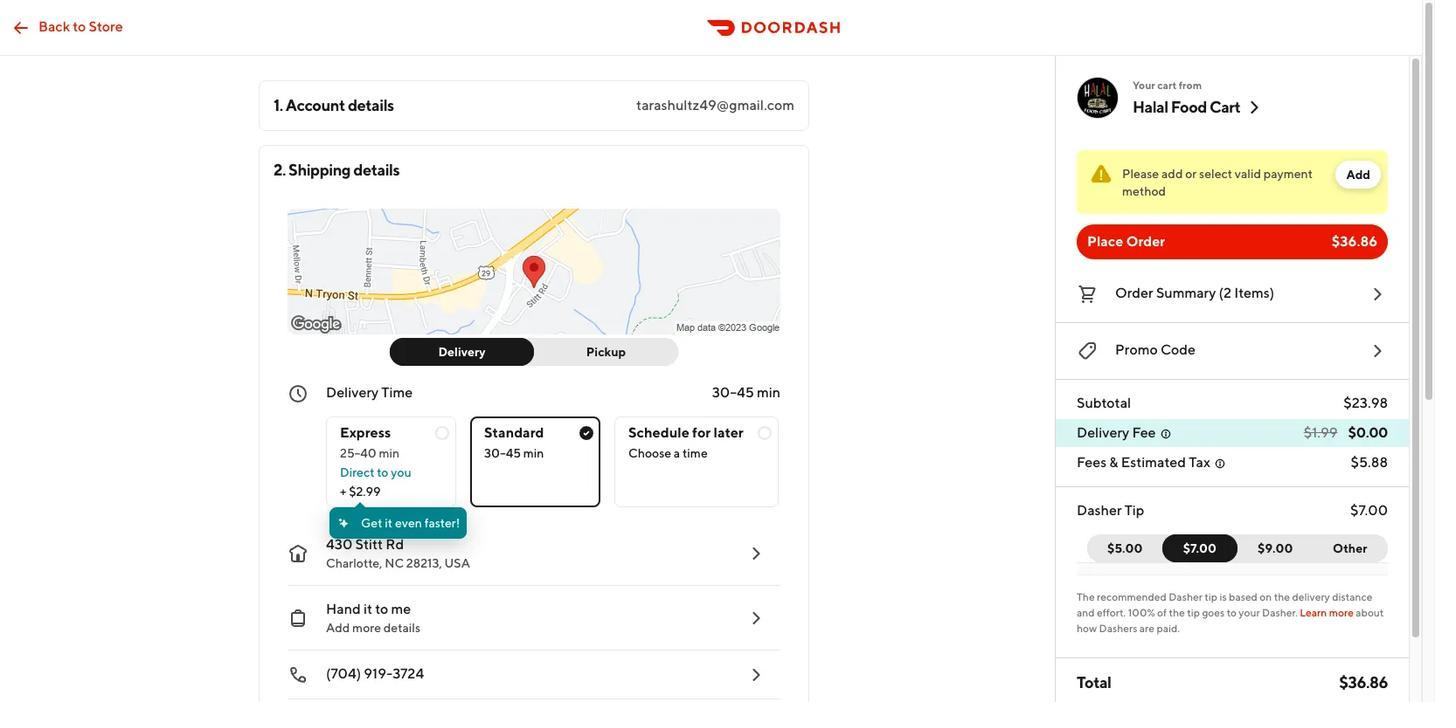 Task type: vqa. For each thing, say whether or not it's contained in the screenshot.
• to the right
no



Task type: describe. For each thing, give the bounding box(es) containing it.
of
[[1158, 607, 1167, 620]]

to inside hand it to me add more details
[[375, 602, 388, 618]]

option group containing express
[[326, 403, 781, 508]]

$7.00 inside button
[[1184, 542, 1217, 556]]

effort.
[[1097, 607, 1126, 620]]

standard
[[484, 425, 544, 442]]

promo code
[[1116, 342, 1196, 358]]

1 horizontal spatial 30–45 min
[[712, 385, 781, 401]]

+
[[340, 485, 347, 499]]

please add or select valid payment method
[[1123, 167, 1313, 198]]

later
[[714, 425, 744, 442]]

your
[[1239, 607, 1260, 620]]

goes
[[1203, 607, 1225, 620]]

your
[[1133, 79, 1156, 92]]

direct
[[340, 466, 375, 480]]

back to store
[[38, 18, 123, 35]]

it for to
[[364, 602, 372, 618]]

$9.00 button
[[1228, 535, 1314, 563]]

other
[[1333, 542, 1368, 556]]

min inside 25–40 min direct to you + $2.99
[[379, 447, 400, 461]]

it for even
[[385, 517, 393, 531]]

recommended
[[1097, 591, 1167, 604]]

are
[[1140, 623, 1155, 636]]

about
[[1356, 607, 1384, 620]]

add button
[[1336, 161, 1381, 189]]

and
[[1077, 607, 1095, 620]]

430 stitt rd charlotte,  nc 28213,  usa
[[326, 537, 470, 571]]

usa
[[445, 557, 470, 571]]

3724
[[393, 666, 424, 683]]

place order
[[1088, 233, 1166, 250]]

the recommended dasher tip is based on the delivery distance and effort. 100% of the tip goes to your dasher.
[[1077, 591, 1373, 620]]

nc
[[385, 557, 404, 571]]

the
[[1077, 591, 1095, 604]]

25–40
[[340, 447, 377, 461]]

time
[[683, 447, 708, 461]]

2. shipping details
[[274, 161, 400, 179]]

promo
[[1116, 342, 1158, 358]]

$5.00 button
[[1088, 535, 1174, 563]]

$1.99
[[1304, 425, 1338, 442]]

from
[[1179, 79, 1202, 92]]

halal food cart
[[1133, 98, 1241, 116]]

based
[[1229, 591, 1258, 604]]

how
[[1077, 623, 1097, 636]]

select
[[1200, 167, 1233, 181]]

&
[[1110, 455, 1119, 471]]

Delivery radio
[[390, 338, 534, 366]]

details for 2. shipping details
[[354, 161, 400, 179]]

2. shipping
[[274, 161, 351, 179]]

dasher inside the recommended dasher tip is based on the delivery distance and effort. 100% of the tip goes to your dasher.
[[1169, 591, 1203, 604]]

$5.00
[[1108, 542, 1143, 556]]

to inside 25–40 min direct to you + $2.99
[[377, 466, 389, 480]]

choose
[[629, 447, 672, 461]]

learn more
[[1300, 607, 1354, 620]]

time
[[382, 385, 413, 401]]

25–40 min direct to you + $2.99
[[340, 447, 412, 499]]

order summary (2 items) button
[[1077, 281, 1388, 309]]

1 vertical spatial delivery
[[326, 385, 379, 401]]

for
[[692, 425, 711, 442]]

distance
[[1333, 591, 1373, 604]]

$23.98
[[1344, 395, 1388, 412]]

back to store button
[[0, 10, 133, 45]]

0 horizontal spatial 30–45
[[484, 447, 521, 461]]

paid.
[[1157, 623, 1180, 636]]

estimated
[[1122, 455, 1186, 471]]

(704) 919-3724 button
[[274, 651, 781, 700]]

0 vertical spatial $36.86
[[1332, 233, 1378, 250]]

learn more link
[[1300, 607, 1354, 620]]

order summary (2 items)
[[1116, 285, 1275, 302]]

dasher.
[[1263, 607, 1298, 620]]

1. account
[[274, 96, 345, 115]]

fees & estimated
[[1077, 455, 1186, 471]]

$9.00
[[1258, 542, 1293, 556]]

your cart from
[[1133, 79, 1202, 92]]

0 vertical spatial tip
[[1205, 591, 1218, 604]]

total
[[1077, 674, 1112, 692]]

add inside hand it to me add more details
[[326, 622, 350, 636]]

about how dashers are paid.
[[1077, 607, 1384, 636]]

tax
[[1189, 455, 1211, 471]]

dasher tip
[[1077, 503, 1145, 519]]

$7.00 button
[[1162, 535, 1238, 563]]

tarashultz49@gmail.com
[[637, 97, 795, 114]]

on
[[1260, 591, 1272, 604]]



Task type: locate. For each thing, give the bounding box(es) containing it.
1 vertical spatial add
[[326, 622, 350, 636]]

0 vertical spatial add
[[1347, 168, 1371, 182]]

more
[[1330, 607, 1354, 620], [352, 622, 381, 636]]

stitt
[[355, 537, 383, 553]]

payment
[[1264, 167, 1313, 181]]

learn
[[1300, 607, 1327, 620]]

1 horizontal spatial dasher
[[1169, 591, 1203, 604]]

Pickup radio
[[524, 338, 678, 366]]

get
[[361, 517, 383, 531]]

to
[[73, 18, 86, 35], [377, 466, 389, 480], [375, 602, 388, 618], [1227, 607, 1237, 620]]

none radio containing standard
[[470, 417, 601, 508]]

please
[[1123, 167, 1160, 181]]

$7.00 up other at the bottom
[[1351, 503, 1388, 519]]

1. account details
[[274, 96, 394, 115]]

tip
[[1205, 591, 1218, 604], [1188, 607, 1200, 620]]

dashers
[[1099, 623, 1138, 636]]

none radio inside option group
[[470, 417, 601, 508]]

order left summary
[[1116, 285, 1154, 302]]

to left the your
[[1227, 607, 1237, 620]]

charlotte,
[[326, 557, 383, 571]]

to right back
[[73, 18, 86, 35]]

1 vertical spatial 30–45
[[484, 447, 521, 461]]

details down me
[[384, 622, 421, 636]]

30–45 min inside radio
[[484, 447, 544, 461]]

1 vertical spatial order
[[1116, 285, 1154, 302]]

0 horizontal spatial dasher
[[1077, 503, 1122, 519]]

the right the of
[[1169, 607, 1185, 620]]

order
[[1127, 233, 1166, 250], [1116, 285, 1154, 302]]

1 vertical spatial 30–45 min
[[484, 447, 544, 461]]

0 vertical spatial delivery
[[438, 345, 486, 359]]

valid
[[1235, 167, 1262, 181]]

choose a time
[[629, 447, 708, 461]]

status
[[1077, 150, 1388, 214]]

halal food cart button
[[1133, 97, 1265, 118]]

to left 'you'
[[377, 466, 389, 480]]

tip left goes
[[1188, 607, 1200, 620]]

2 vertical spatial details
[[384, 622, 421, 636]]

Other button
[[1313, 535, 1388, 563]]

(2
[[1219, 285, 1232, 302]]

schedule for later
[[629, 425, 744, 442]]

delivery inside radio
[[438, 345, 486, 359]]

1 horizontal spatial the
[[1274, 591, 1291, 604]]

2 vertical spatial delivery
[[1077, 425, 1130, 442]]

1 vertical spatial it
[[364, 602, 372, 618]]

0 vertical spatial details
[[348, 96, 394, 115]]

dasher up goes
[[1169, 591, 1203, 604]]

order inside button
[[1116, 285, 1154, 302]]

1 horizontal spatial 30–45
[[712, 385, 754, 401]]

it inside hand it to me add more details
[[364, 602, 372, 618]]

delivery or pickup selector option group
[[390, 338, 678, 366]]

add right payment
[[1347, 168, 1371, 182]]

(704) 919-3724
[[326, 666, 424, 683]]

$7.00 up the recommended dasher tip is based on the delivery distance and effort. 100% of the tip goes to your dasher.
[[1184, 542, 1217, 556]]

1 horizontal spatial delivery
[[438, 345, 486, 359]]

0 vertical spatial more
[[1330, 607, 1354, 620]]

more inside hand it to me add more details
[[352, 622, 381, 636]]

1 vertical spatial the
[[1169, 607, 1185, 620]]

tip
[[1125, 503, 1145, 519]]

30–45
[[712, 385, 754, 401], [484, 447, 521, 461]]

express
[[340, 425, 391, 442]]

delivery time
[[326, 385, 413, 401]]

halal
[[1133, 98, 1169, 116]]

1 horizontal spatial min
[[524, 447, 544, 461]]

rd
[[386, 537, 404, 553]]

dasher
[[1077, 503, 1122, 519], [1169, 591, 1203, 604]]

delivery
[[1293, 591, 1330, 604]]

it right get
[[385, 517, 393, 531]]

add inside "button"
[[1347, 168, 1371, 182]]

28213,
[[406, 557, 442, 571]]

get it even faster! tooltip
[[330, 503, 467, 539]]

0 vertical spatial $7.00
[[1351, 503, 1388, 519]]

items)
[[1235, 285, 1275, 302]]

schedule
[[629, 425, 690, 442]]

even
[[395, 517, 422, 531]]

$36.86 down about
[[1340, 674, 1388, 692]]

to inside the recommended dasher tip is based on the delivery distance and effort. 100% of the tip goes to your dasher.
[[1227, 607, 1237, 620]]

the up dasher.
[[1274, 591, 1291, 604]]

None radio
[[470, 417, 601, 508]]

0 vertical spatial 30–45
[[712, 385, 754, 401]]

919-
[[364, 666, 393, 683]]

0 horizontal spatial 30–45 min
[[484, 447, 544, 461]]

0 vertical spatial the
[[1274, 591, 1291, 604]]

food
[[1171, 98, 1207, 116]]

back
[[38, 18, 70, 35]]

to inside button
[[73, 18, 86, 35]]

430
[[326, 537, 353, 553]]

0 horizontal spatial it
[[364, 602, 372, 618]]

30–45 min down standard
[[484, 447, 544, 461]]

1 horizontal spatial $7.00
[[1351, 503, 1388, 519]]

1 vertical spatial $36.86
[[1340, 674, 1388, 692]]

me
[[391, 602, 411, 618]]

it right hand
[[364, 602, 372, 618]]

0 vertical spatial it
[[385, 517, 393, 531]]

0 horizontal spatial $7.00
[[1184, 542, 1217, 556]]

1 vertical spatial $7.00
[[1184, 542, 1217, 556]]

summary
[[1157, 285, 1217, 302]]

hand it to me add more details
[[326, 602, 421, 636]]

0 vertical spatial order
[[1127, 233, 1166, 250]]

promo code button
[[1077, 337, 1388, 365]]

you
[[391, 466, 412, 480]]

1 horizontal spatial tip
[[1205, 591, 1218, 604]]

add down hand
[[326, 622, 350, 636]]

$36.86
[[1332, 233, 1378, 250], [1340, 674, 1388, 692]]

0 vertical spatial dasher
[[1077, 503, 1122, 519]]

2 horizontal spatial min
[[757, 385, 781, 401]]

delivery
[[438, 345, 486, 359], [326, 385, 379, 401], [1077, 425, 1130, 442]]

30–45 down standard
[[484, 447, 521, 461]]

0 horizontal spatial delivery
[[326, 385, 379, 401]]

tip left is
[[1205, 591, 1218, 604]]

it
[[385, 517, 393, 531], [364, 602, 372, 618]]

2 horizontal spatial delivery
[[1077, 425, 1130, 442]]

$36.86 down the "add" "button"
[[1332, 233, 1378, 250]]

0 horizontal spatial more
[[352, 622, 381, 636]]

details
[[348, 96, 394, 115], [354, 161, 400, 179], [384, 622, 421, 636]]

tip amount option group
[[1088, 535, 1388, 563]]

cart
[[1158, 79, 1177, 92]]

details for 1. account details
[[348, 96, 394, 115]]

hand
[[326, 602, 361, 618]]

order right place
[[1127, 233, 1166, 250]]

details right 2. shipping
[[354, 161, 400, 179]]

subtotal
[[1077, 395, 1132, 412]]

0 horizontal spatial add
[[326, 622, 350, 636]]

$0.00
[[1349, 425, 1388, 442]]

details right 1. account
[[348, 96, 394, 115]]

details inside hand it to me add more details
[[384, 622, 421, 636]]

add
[[1347, 168, 1371, 182], [326, 622, 350, 636]]

0 horizontal spatial min
[[379, 447, 400, 461]]

1 vertical spatial tip
[[1188, 607, 1200, 620]]

status containing please add or select valid payment method
[[1077, 150, 1388, 214]]

store
[[89, 18, 123, 35]]

0 horizontal spatial tip
[[1188, 607, 1200, 620]]

fee
[[1133, 425, 1156, 442]]

0 horizontal spatial the
[[1169, 607, 1185, 620]]

a
[[674, 447, 680, 461]]

30–45 min up later
[[712, 385, 781, 401]]

is
[[1220, 591, 1227, 604]]

option group
[[326, 403, 781, 508]]

$5.88
[[1351, 455, 1388, 471]]

(704)
[[326, 666, 361, 683]]

1 horizontal spatial more
[[1330, 607, 1354, 620]]

1 vertical spatial details
[[354, 161, 400, 179]]

1 vertical spatial dasher
[[1169, 591, 1203, 604]]

None radio
[[326, 417, 456, 508], [615, 417, 779, 508], [326, 417, 456, 508], [615, 417, 779, 508]]

method
[[1123, 184, 1166, 198]]

30–45 up later
[[712, 385, 754, 401]]

1 horizontal spatial add
[[1347, 168, 1371, 182]]

$2.99
[[349, 485, 381, 499]]

more down distance
[[1330, 607, 1354, 620]]

more down hand
[[352, 622, 381, 636]]

get it even faster!
[[361, 517, 460, 531]]

dasher left tip
[[1077, 503, 1122, 519]]

cart
[[1210, 98, 1241, 116]]

$7.00
[[1351, 503, 1388, 519], [1184, 542, 1217, 556]]

1 horizontal spatial it
[[385, 517, 393, 531]]

min
[[757, 385, 781, 401], [379, 447, 400, 461], [524, 447, 544, 461]]

1 vertical spatial more
[[352, 622, 381, 636]]

it inside tooltip
[[385, 517, 393, 531]]

place
[[1088, 233, 1124, 250]]

0 vertical spatial 30–45 min
[[712, 385, 781, 401]]

add
[[1162, 167, 1183, 181]]

to left me
[[375, 602, 388, 618]]

code
[[1161, 342, 1196, 358]]



